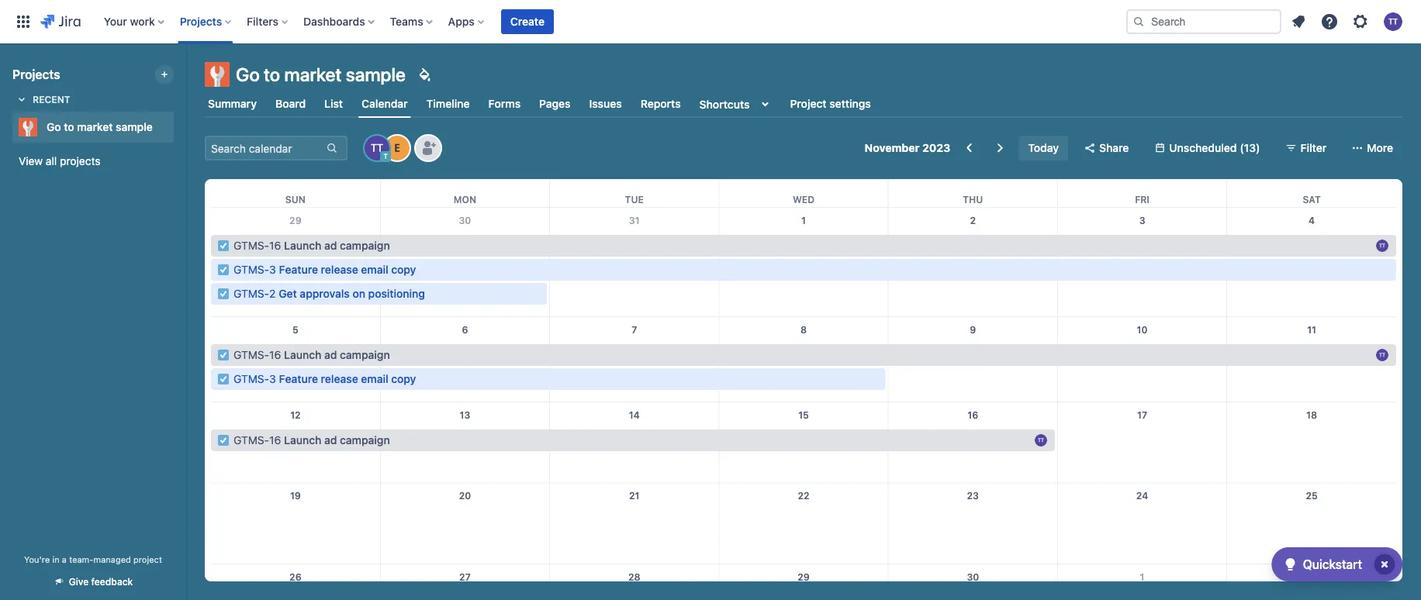 Task type: locate. For each thing, give the bounding box(es) containing it.
calendar
[[362, 97, 408, 110]]

1 vertical spatial go to market sample
[[47, 121, 153, 133]]

reports
[[641, 97, 681, 110]]

project
[[790, 97, 827, 110]]

9
[[970, 324, 976, 335]]

0 vertical spatial go to market sample
[[236, 64, 406, 85]]

shortcuts
[[700, 98, 750, 110]]

ad
[[324, 239, 337, 252], [324, 349, 337, 362], [324, 434, 337, 447]]

get
[[279, 287, 297, 300]]

a
[[62, 555, 67, 565]]

1 horizontal spatial go to market sample
[[236, 64, 406, 85]]

3 gtms- from the top
[[234, 287, 269, 300]]

1 horizontal spatial 30 link
[[961, 565, 985, 590]]

launch down 5
[[284, 349, 321, 362]]

to up board
[[264, 64, 280, 85]]

more
[[1367, 142, 1393, 154]]

0 vertical spatial to
[[264, 64, 280, 85]]

30 link
[[453, 208, 477, 233], [961, 565, 985, 590]]

1 ad from the top
[[324, 239, 337, 252]]

2 right the check icon at bottom
[[1309, 572, 1315, 583]]

2 gtms-16 launch ad campaign from the top
[[234, 349, 390, 362]]

1 gtms-3 feature release email copy from the top
[[234, 263, 416, 276]]

1 vertical spatial gtms-3 feature release email copy
[[234, 373, 416, 386]]

go
[[236, 64, 260, 85], [47, 121, 61, 133]]

board
[[275, 97, 306, 110]]

add people image
[[419, 139, 438, 157]]

0 horizontal spatial to
[[64, 121, 74, 133]]

5 gtms- from the top
[[234, 373, 269, 386]]

forms
[[488, 97, 521, 110]]

1 vertical spatial to
[[64, 121, 74, 133]]

project
[[133, 555, 162, 565]]

2 launch from the top
[[284, 349, 321, 362]]

to down recent
[[64, 121, 74, 133]]

2 link left dismiss quickstart icon
[[1300, 565, 1324, 590]]

copy
[[391, 263, 416, 276], [391, 373, 416, 386]]

row containing 26
[[211, 564, 1396, 600]]

28
[[628, 572, 640, 583]]

thu
[[963, 194, 983, 205]]

1 release from the top
[[321, 263, 358, 276]]

projects up collapse recent projects 'image'
[[12, 67, 60, 82]]

2 left get
[[269, 287, 276, 300]]

timeline link
[[423, 90, 473, 118]]

2 release from the top
[[321, 373, 358, 386]]

gtms-16 launch ad campaign down 5
[[234, 349, 390, 362]]

19 link
[[283, 484, 308, 509]]

your work
[[104, 15, 155, 28]]

thu link
[[960, 179, 986, 207]]

1 horizontal spatial 30
[[967, 572, 979, 583]]

sun link
[[282, 179, 309, 207]]

1 gtms-16 launch ad campaign from the top
[[234, 239, 390, 252]]

0 horizontal spatial 30
[[459, 215, 471, 226]]

launch for 5
[[284, 349, 321, 362]]

email for 5
[[361, 373, 388, 386]]

go down recent
[[47, 121, 61, 133]]

1 vertical spatial gtms-16 launch ad campaign
[[234, 349, 390, 362]]

feature up get
[[279, 263, 318, 276]]

1 horizontal spatial 29
[[798, 572, 810, 583]]

0 vertical spatial 29 link
[[283, 208, 308, 233]]

1 link
[[791, 208, 816, 233], [1130, 565, 1155, 590]]

3 ad from the top
[[324, 434, 337, 447]]

copy for 6
[[391, 373, 416, 386]]

1 email from the top
[[361, 263, 388, 276]]

sample up calendar
[[346, 64, 406, 85]]

9 link
[[961, 317, 985, 342]]

25
[[1306, 491, 1318, 502]]

previous month image
[[960, 139, 979, 157]]

1 vertical spatial feature
[[279, 373, 318, 386]]

go to market sample up list
[[236, 64, 406, 85]]

Search calendar text field
[[206, 137, 324, 159]]

unscheduled
[[1169, 142, 1237, 154]]

view all projects
[[19, 155, 100, 168]]

2 vertical spatial campaign
[[340, 434, 390, 447]]

15
[[798, 410, 809, 420]]

2 gtms- from the top
[[234, 263, 269, 276]]

projects inside "popup button"
[[180, 15, 222, 28]]

gtms-
[[234, 239, 269, 252], [234, 263, 269, 276], [234, 287, 269, 300], [234, 349, 269, 362], [234, 373, 269, 386], [234, 434, 269, 447]]

timeline
[[426, 97, 470, 110]]

2 vertical spatial launch
[[284, 434, 321, 447]]

gtms-3 feature release email copy up 12 link at the left
[[234, 373, 416, 386]]

1 horizontal spatial sample
[[346, 64, 406, 85]]

0 vertical spatial 29
[[289, 215, 302, 226]]

campaign for 5
[[340, 349, 390, 362]]

1 vertical spatial 2 link
[[1300, 565, 1324, 590]]

grid
[[211, 179, 1396, 600]]

go to market sample link
[[12, 112, 168, 143]]

2 feature from the top
[[279, 373, 318, 386]]

0 horizontal spatial go
[[47, 121, 61, 133]]

next month image
[[991, 139, 1010, 157]]

4 link
[[1300, 208, 1324, 233]]

0 horizontal spatial 29 link
[[283, 208, 308, 233]]

managed
[[93, 555, 131, 565]]

check image
[[1281, 555, 1300, 574]]

0 vertical spatial 3
[[1139, 215, 1145, 226]]

1 vertical spatial projects
[[12, 67, 60, 82]]

0 horizontal spatial 2
[[269, 287, 276, 300]]

list link
[[321, 90, 346, 118]]

1 copy from the top
[[391, 263, 416, 276]]

2 vertical spatial gtms-16 launch ad campaign
[[234, 434, 390, 447]]

create project image
[[158, 68, 171, 81]]

fri
[[1135, 194, 1150, 205]]

(13)
[[1240, 142, 1260, 154]]

recent
[[33, 94, 70, 105]]

1 gtms- from the top
[[234, 239, 269, 252]]

apps
[[448, 15, 475, 28]]

1 vertical spatial ad
[[324, 349, 337, 362]]

quickstart button
[[1272, 548, 1403, 582]]

release for 5
[[321, 373, 358, 386]]

notifications image
[[1289, 12, 1308, 31]]

0 horizontal spatial 1 link
[[791, 208, 816, 233]]

0 vertical spatial 2 link
[[961, 208, 985, 233]]

market inside "link"
[[77, 121, 113, 133]]

2 ad from the top
[[324, 349, 337, 362]]

copy for 30
[[391, 263, 416, 276]]

17
[[1137, 410, 1147, 420]]

0 vertical spatial 30 link
[[453, 208, 477, 233]]

filters button
[[242, 9, 294, 34]]

teams button
[[385, 9, 439, 34]]

0 vertical spatial launch
[[284, 239, 321, 252]]

go to market sample up view all projects link
[[47, 121, 153, 133]]

16
[[269, 239, 281, 252], [269, 349, 281, 362], [968, 410, 978, 420], [269, 434, 281, 447]]

1 horizontal spatial go
[[236, 64, 260, 85]]

sample
[[346, 64, 406, 85], [116, 121, 153, 133]]

email for 29
[[361, 263, 388, 276]]

3 row from the top
[[211, 317, 1396, 402]]

20
[[459, 491, 471, 502]]

0 vertical spatial feature
[[279, 263, 318, 276]]

16 link
[[961, 403, 985, 427]]

30
[[459, 215, 471, 226], [967, 572, 979, 583]]

0 vertical spatial 1
[[801, 215, 806, 226]]

22
[[798, 491, 810, 502]]

campaign for 29
[[340, 239, 390, 252]]

1 vertical spatial release
[[321, 373, 358, 386]]

row containing 19
[[211, 483, 1396, 564]]

today
[[1028, 142, 1059, 154]]

row
[[211, 179, 1396, 208], [211, 208, 1396, 317], [211, 317, 1396, 402], [211, 402, 1396, 483], [211, 483, 1396, 564], [211, 564, 1396, 600]]

1 horizontal spatial to
[[264, 64, 280, 85]]

21
[[629, 491, 640, 502]]

gtms-16 launch ad campaign down 12 link at the left
[[234, 434, 390, 447]]

2 link
[[961, 208, 985, 233], [1300, 565, 1324, 590]]

0 vertical spatial ad
[[324, 239, 337, 252]]

0 horizontal spatial market
[[77, 121, 113, 133]]

mon
[[454, 194, 476, 205]]

0 horizontal spatial go to market sample
[[47, 121, 153, 133]]

4 gtms- from the top
[[234, 349, 269, 362]]

5 row from the top
[[211, 483, 1396, 564]]

1 vertical spatial 1
[[1140, 572, 1145, 583]]

3
[[1139, 215, 1145, 226], [269, 263, 276, 276], [269, 373, 276, 386]]

projects up sidebar navigation icon
[[180, 15, 222, 28]]

0 vertical spatial sample
[[346, 64, 406, 85]]

1 vertical spatial 3
[[269, 263, 276, 276]]

30 for bottommost 30 link
[[967, 572, 979, 583]]

1 vertical spatial 30
[[967, 572, 979, 583]]

20 link
[[453, 484, 477, 509]]

10
[[1137, 324, 1148, 335]]

dismiss quickstart image
[[1372, 552, 1397, 577]]

1 vertical spatial 29
[[798, 572, 810, 583]]

1 vertical spatial 1 link
[[1130, 565, 1155, 590]]

16 inside "link"
[[968, 410, 978, 420]]

2 link down thu
[[961, 208, 985, 233]]

24
[[1136, 491, 1148, 502]]

0 horizontal spatial sample
[[116, 121, 153, 133]]

release for 29
[[321, 263, 358, 276]]

23
[[967, 491, 979, 502]]

email
[[361, 263, 388, 276], [361, 373, 388, 386]]

market up view all projects link
[[77, 121, 113, 133]]

1 vertical spatial market
[[77, 121, 113, 133]]

0 horizontal spatial 30 link
[[453, 208, 477, 233]]

0 vertical spatial email
[[361, 263, 388, 276]]

jira image
[[40, 12, 80, 31], [40, 12, 80, 31]]

launch for 29
[[284, 239, 321, 252]]

launch
[[284, 239, 321, 252], [284, 349, 321, 362], [284, 434, 321, 447]]

1 vertical spatial 29 link
[[791, 565, 816, 590]]

2 copy from the top
[[391, 373, 416, 386]]

2 vertical spatial ad
[[324, 434, 337, 447]]

ad for 29
[[324, 239, 337, 252]]

1 vertical spatial launch
[[284, 349, 321, 362]]

mon link
[[451, 179, 479, 207]]

0 vertical spatial 30
[[459, 215, 471, 226]]

2 vertical spatial 3
[[269, 373, 276, 386]]

0 vertical spatial market
[[284, 64, 342, 85]]

6 row from the top
[[211, 564, 1396, 600]]

6 link
[[453, 317, 477, 342]]

0 vertical spatial gtms-16 launch ad campaign
[[234, 239, 390, 252]]

1 feature from the top
[[279, 263, 318, 276]]

1
[[801, 215, 806, 226], [1140, 572, 1145, 583]]

1 horizontal spatial projects
[[180, 15, 222, 28]]

3 inside the 3 link
[[1139, 215, 1145, 226]]

your
[[104, 15, 127, 28]]

0 vertical spatial campaign
[[340, 239, 390, 252]]

0 vertical spatial gtms-3 feature release email copy
[[234, 263, 416, 276]]

0 vertical spatial copy
[[391, 263, 416, 276]]

banner
[[0, 0, 1421, 43]]

2 campaign from the top
[[340, 349, 390, 362]]

1 campaign from the top
[[340, 239, 390, 252]]

29
[[289, 215, 302, 226], [798, 572, 810, 583]]

1 vertical spatial sample
[[116, 121, 153, 133]]

sample left add to starred image
[[116, 121, 153, 133]]

1 vertical spatial 2
[[269, 287, 276, 300]]

1 row from the top
[[211, 179, 1396, 208]]

0 vertical spatial release
[[321, 263, 358, 276]]

0 vertical spatial projects
[[180, 15, 222, 28]]

launch down 12 link at the left
[[284, 434, 321, 447]]

1 horizontal spatial 1
[[1140, 572, 1145, 583]]

go up summary
[[236, 64, 260, 85]]

feature up 12 link at the left
[[279, 373, 318, 386]]

1 vertical spatial campaign
[[340, 349, 390, 362]]

feature
[[279, 263, 318, 276], [279, 373, 318, 386]]

1 launch from the top
[[284, 239, 321, 252]]

1 vertical spatial go
[[47, 121, 61, 133]]

0 horizontal spatial projects
[[12, 67, 60, 82]]

0 vertical spatial 2
[[970, 215, 976, 226]]

2 gtms-3 feature release email copy from the top
[[234, 373, 416, 386]]

tab list
[[196, 90, 1412, 118]]

2 email from the top
[[361, 373, 388, 386]]

market up list
[[284, 64, 342, 85]]

to
[[264, 64, 280, 85], [64, 121, 74, 133]]

13 link
[[453, 403, 477, 427]]

1 horizontal spatial 2
[[970, 215, 976, 226]]

0 vertical spatial 1 link
[[791, 208, 816, 233]]

create
[[510, 15, 545, 28]]

2 down thu
[[970, 215, 976, 226]]

go to market sample
[[236, 64, 406, 85], [47, 121, 153, 133]]

share
[[1099, 142, 1129, 154]]

wed link
[[790, 179, 818, 207]]

3 link
[[1130, 208, 1155, 233]]

1 vertical spatial email
[[361, 373, 388, 386]]

dashboards button
[[299, 9, 381, 34]]

7 link
[[622, 317, 647, 342]]

eloisefrancis23 image
[[385, 136, 410, 161]]

gtms-16 launch ad campaign down sun
[[234, 239, 390, 252]]

1 vertical spatial copy
[[391, 373, 416, 386]]

gtms-3 feature release email copy up approvals
[[234, 263, 416, 276]]

launch down sun
[[284, 239, 321, 252]]

2 vertical spatial 2
[[1309, 572, 1315, 583]]



Task type: describe. For each thing, give the bounding box(es) containing it.
wed
[[793, 194, 815, 205]]

27 link
[[453, 565, 477, 590]]

0 horizontal spatial 1
[[801, 215, 806, 226]]

tue
[[625, 194, 644, 205]]

view all projects link
[[12, 147, 174, 175]]

summary link
[[205, 90, 260, 118]]

tab list containing calendar
[[196, 90, 1412, 118]]

8 link
[[791, 317, 816, 342]]

4 row from the top
[[211, 402, 1396, 483]]

share button
[[1075, 136, 1138, 161]]

gtms-2 get approvals on positioning
[[234, 287, 425, 300]]

0 horizontal spatial 29
[[289, 215, 302, 226]]

3 for 7
[[269, 373, 276, 386]]

shortcuts button
[[696, 90, 778, 118]]

30 for the leftmost 30 link
[[459, 215, 471, 226]]

0 horizontal spatial 2 link
[[961, 208, 985, 233]]

3 campaign from the top
[[340, 434, 390, 447]]

12
[[290, 410, 301, 420]]

18 link
[[1300, 403, 1324, 427]]

ad for 5
[[324, 349, 337, 362]]

summary
[[208, 97, 257, 110]]

row containing sun
[[211, 179, 1396, 208]]

help image
[[1320, 12, 1339, 31]]

go inside "link"
[[47, 121, 61, 133]]

7
[[632, 324, 637, 335]]

4
[[1309, 215, 1315, 226]]

give feedback
[[69, 577, 133, 588]]

3 launch from the top
[[284, 434, 321, 447]]

team-
[[69, 555, 93, 565]]

sidebar navigation image
[[169, 62, 203, 93]]

dashboards
[[303, 15, 365, 28]]

13
[[460, 410, 470, 420]]

sample inside "link"
[[116, 121, 153, 133]]

sat
[[1303, 194, 1321, 205]]

1 horizontal spatial 2 link
[[1300, 565, 1324, 590]]

3 for 31
[[269, 263, 276, 276]]

create button
[[501, 9, 554, 34]]

feature for 29
[[279, 263, 318, 276]]

you're in a team-managed project
[[24, 555, 162, 565]]

on
[[353, 287, 365, 300]]

15 link
[[791, 403, 816, 427]]

filters
[[247, 15, 279, 28]]

5
[[292, 324, 299, 335]]

today button
[[1019, 136, 1068, 161]]

6
[[462, 324, 468, 335]]

view
[[19, 155, 43, 168]]

31
[[629, 215, 640, 226]]

1 horizontal spatial 29 link
[[791, 565, 816, 590]]

18
[[1307, 410, 1317, 420]]

23 link
[[961, 484, 985, 509]]

8
[[801, 324, 807, 335]]

unscheduled image
[[1154, 142, 1166, 154]]

1 horizontal spatial 1 link
[[1130, 565, 1155, 590]]

give
[[69, 577, 89, 588]]

set background color image
[[415, 65, 434, 84]]

to inside "link"
[[64, 121, 74, 133]]

quickstart
[[1303, 557, 1362, 572]]

14
[[629, 410, 640, 420]]

you're
[[24, 555, 50, 565]]

27
[[459, 572, 471, 583]]

collapse recent projects image
[[12, 90, 31, 109]]

issues
[[589, 97, 622, 110]]

12 link
[[283, 403, 308, 427]]

filter
[[1301, 142, 1327, 154]]

11
[[1307, 324, 1317, 335]]

filter button
[[1276, 136, 1336, 161]]

positioning
[[368, 287, 425, 300]]

25 link
[[1300, 484, 1324, 509]]

11 link
[[1300, 317, 1324, 342]]

settings image
[[1351, 12, 1370, 31]]

go to market sample inside "link"
[[47, 121, 153, 133]]

2 row from the top
[[211, 208, 1396, 317]]

forms link
[[485, 90, 524, 118]]

26
[[289, 572, 302, 583]]

search image
[[1133, 16, 1145, 28]]

gtms-16 launch ad campaign for 29
[[234, 239, 390, 252]]

1 vertical spatial 30 link
[[961, 565, 985, 590]]

3 gtms-16 launch ad campaign from the top
[[234, 434, 390, 447]]

banner containing your work
[[0, 0, 1421, 43]]

tue link
[[622, 179, 647, 207]]

give feedback button
[[44, 569, 142, 595]]

projects button
[[175, 9, 238, 34]]

apps button
[[444, 9, 490, 34]]

31 link
[[622, 208, 647, 233]]

gtms-16 launch ad campaign for 5
[[234, 349, 390, 362]]

gtms-3 feature release email copy for 5
[[234, 373, 416, 386]]

22 link
[[791, 484, 816, 509]]

all
[[46, 155, 57, 168]]

sun
[[285, 194, 306, 205]]

gtms-3 feature release email copy for 29
[[234, 263, 416, 276]]

pages
[[539, 97, 571, 110]]

28 link
[[622, 565, 647, 590]]

your profile and settings image
[[1384, 12, 1403, 31]]

0 vertical spatial go
[[236, 64, 260, 85]]

grid containing gtms-16
[[211, 179, 1396, 600]]

more button
[[1342, 136, 1403, 161]]

Search field
[[1126, 9, 1282, 34]]

board link
[[272, 90, 309, 118]]

21 link
[[622, 484, 647, 509]]

terry turtle image
[[365, 136, 389, 161]]

1 horizontal spatial market
[[284, 64, 342, 85]]

settings
[[830, 97, 871, 110]]

feature for 5
[[279, 373, 318, 386]]

primary element
[[9, 0, 1126, 43]]

5 link
[[283, 317, 308, 342]]

add to starred image
[[169, 118, 188, 137]]

appswitcher icon image
[[14, 12, 33, 31]]

your work button
[[99, 9, 170, 34]]

2 horizontal spatial 2
[[1309, 572, 1315, 583]]

project settings
[[790, 97, 871, 110]]

unscheduled (13) button
[[1145, 136, 1270, 161]]

feedback
[[91, 577, 133, 588]]

reports link
[[638, 90, 684, 118]]

6 gtms- from the top
[[234, 434, 269, 447]]



Task type: vqa. For each thing, say whether or not it's contained in the screenshot.
30
yes



